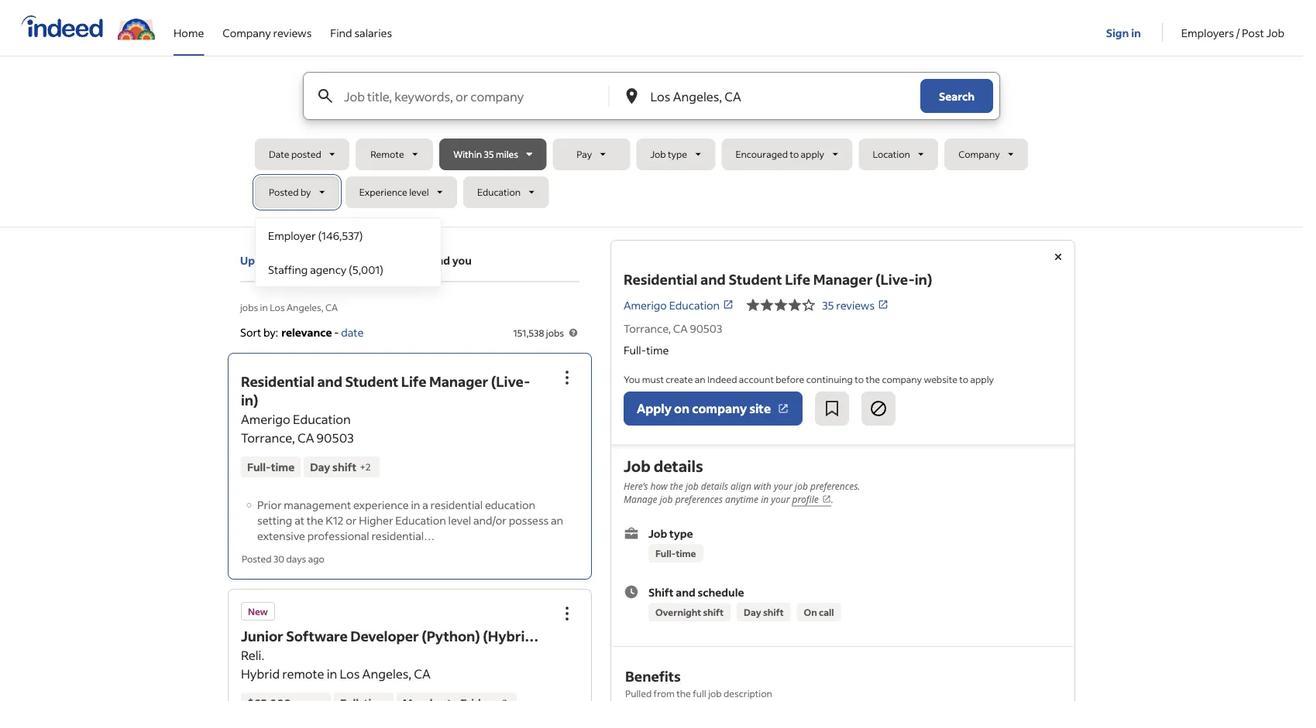 Task type: locate. For each thing, give the bounding box(es) containing it.
1 horizontal spatial (live-
[[875, 271, 915, 289]]

education up torrance, ca 90503
[[669, 298, 720, 312]]

site
[[749, 401, 771, 417]]

0 vertical spatial (live-
[[875, 271, 915, 289]]

reviews for 35 reviews
[[836, 298, 875, 312]]

benefits
[[625, 668, 681, 686]]

company
[[882, 373, 922, 385], [692, 401, 747, 417]]

apply
[[801, 148, 824, 160], [970, 373, 994, 385]]

posted inside dropdown button
[[269, 186, 299, 198]]

details
[[654, 456, 703, 476], [701, 480, 728, 493]]

35 inside dropdown button
[[484, 148, 494, 160]]

1 horizontal spatial reviews
[[836, 298, 875, 312]]

los right remote
[[340, 667, 360, 683]]

4.1 out of 5 stars. link to 35 company reviews (opens in a new tab) image
[[746, 296, 816, 315]]

experience level button
[[345, 177, 457, 208]]

reviews inside the company reviews link
[[273, 26, 312, 40]]

education
[[477, 186, 521, 198], [669, 298, 720, 312], [293, 412, 351, 428], [395, 514, 446, 527]]

2 job actions menu is collapsed image from the top
[[558, 605, 576, 624]]

full-time up prior
[[247, 460, 295, 474]]

job right pay popup button
[[650, 148, 666, 160]]

1 vertical spatial -
[[334, 325, 339, 339]]

the left full
[[677, 688, 691, 700]]

None search field
[[255, 72, 1048, 287]]

preferences.
[[810, 480, 860, 493]]

0 vertical spatial posted
[[269, 186, 299, 198]]

0 vertical spatial details
[[654, 456, 703, 476]]

1 vertical spatial an
[[551, 514, 563, 527]]

1 horizontal spatial amerigo
[[624, 298, 667, 312]]

time
[[646, 343, 669, 357], [271, 460, 295, 474], [676, 548, 696, 560]]

an right possess
[[551, 514, 563, 527]]

1 vertical spatial posted
[[242, 553, 272, 565]]

amerigo
[[624, 298, 667, 312], [241, 412, 290, 428]]

manage job preferences anytime in your
[[624, 494, 792, 506]]

employer (146,537) link
[[256, 218, 441, 253]]

(live- inside residential and student life manager (live- in) amerigo education torrance, ca 90503
[[491, 373, 530, 391]]

home link
[[174, 0, 204, 53]]

1 vertical spatial (live-
[[491, 373, 530, 391]]

reviews left the find on the left top of the page
[[273, 26, 312, 40]]

in right sign
[[1131, 26, 1141, 40]]

overnight
[[655, 607, 701, 619]]

0 vertical spatial -
[[347, 254, 352, 268]]

or
[[346, 514, 357, 527]]

0 vertical spatial job actions menu is collapsed image
[[558, 369, 576, 387]]

an right create
[[695, 373, 706, 385]]

angeles, up relevance
[[287, 301, 324, 313]]

type inside popup button
[[668, 148, 687, 160]]

amerigo inside 'link'
[[624, 298, 667, 312]]

90503 up day shift + 2
[[317, 430, 354, 446]]

and/or
[[473, 514, 507, 527]]

day for day shift + 2
[[310, 460, 330, 474]]

management
[[284, 498, 351, 512]]

date posted button
[[255, 139, 350, 170]]

jobs in los angeles, ca
[[240, 301, 338, 313]]

1 vertical spatial torrance,
[[241, 430, 295, 446]]

none search field containing search
[[255, 72, 1048, 287]]

1 horizontal spatial student
[[729, 271, 782, 289]]

life
[[785, 271, 810, 289], [401, 373, 426, 391]]

1 vertical spatial los
[[340, 667, 360, 683]]

1 horizontal spatial and
[[676, 586, 696, 600]]

your down the with
[[771, 494, 790, 506]]

full-time up must
[[624, 343, 669, 357]]

1 horizontal spatial time
[[646, 343, 669, 357]]

in) inside residential and student life manager (live- in) amerigo education torrance, ca 90503
[[241, 392, 258, 409]]

0 horizontal spatial level
[[409, 186, 429, 198]]

new
[[248, 606, 268, 618]]

35
[[484, 148, 494, 160], [822, 298, 834, 312]]

shift down schedule
[[703, 607, 724, 619]]

experience level
[[359, 186, 429, 198]]

a
[[422, 498, 428, 512]]

menu containing employer (146,537)
[[255, 218, 442, 287]]

-
[[347, 254, 352, 268], [334, 325, 339, 339]]

1 vertical spatial day
[[744, 607, 761, 619]]

35 left "miles"
[[484, 148, 494, 160]]

company right home
[[223, 26, 271, 40]]

1 horizontal spatial apply
[[970, 373, 994, 385]]

0 horizontal spatial life
[[401, 373, 426, 391]]

apply right encouraged
[[801, 148, 824, 160]]

0 vertical spatial torrance,
[[624, 322, 671, 335]]

amerigo inside residential and student life manager (live- in) amerigo education torrance, ca 90503
[[241, 412, 290, 428]]

0 vertical spatial level
[[409, 186, 429, 198]]

0 horizontal spatial to
[[790, 148, 799, 160]]

full- up shift
[[655, 548, 676, 560]]

torrance, down amerigo education
[[624, 322, 671, 335]]

1 horizontal spatial -
[[347, 254, 352, 268]]

1 vertical spatial job actions menu is collapsed image
[[558, 605, 576, 624]]

the right at
[[307, 514, 323, 527]]

job type right pay popup button
[[650, 148, 687, 160]]

relevance
[[281, 325, 332, 339]]

in right remote
[[327, 667, 337, 683]]

manager inside residential and student life manager (live- in) amerigo education torrance, ca 90503
[[429, 373, 488, 391]]

posted for posted by
[[269, 186, 299, 198]]

0 vertical spatial time
[[646, 343, 669, 357]]

time down torrance, ca 90503
[[646, 343, 669, 357]]

90503 down amerigo education 'link'
[[690, 322, 722, 335]]

full
[[693, 688, 706, 700]]

1 vertical spatial amerigo
[[241, 412, 290, 428]]

job type down "preferences"
[[648, 527, 693, 541]]

location
[[873, 148, 910, 160]]

0 vertical spatial angeles,
[[287, 301, 324, 313]]

2 vertical spatial and
[[676, 586, 696, 600]]

Edit location text field
[[647, 73, 889, 119]]

1 vertical spatial and
[[317, 373, 342, 391]]

pay
[[577, 148, 592, 160]]

0 vertical spatial life
[[785, 271, 810, 289]]

level
[[409, 186, 429, 198], [448, 514, 471, 527]]

full-time up shift
[[655, 548, 696, 560]]

1 horizontal spatial an
[[695, 373, 706, 385]]

level right experience
[[409, 186, 429, 198]]

0 vertical spatial type
[[668, 148, 687, 160]]

resume
[[306, 254, 345, 268]]

student inside residential and student life manager (live- in) amerigo education torrance, ca 90503
[[345, 373, 398, 391]]

time up prior
[[271, 460, 295, 474]]

manager
[[813, 271, 873, 289], [429, 373, 488, 391]]

to right 'website'
[[959, 373, 969, 385]]

2 horizontal spatial shift
[[763, 607, 784, 619]]

35 right 4.1 out of 5 stars. link to 35 company reviews (opens in a new tab) image
[[822, 298, 834, 312]]

angeles, inside the reli. hybrid remote in los angeles, ca
[[362, 667, 411, 683]]

miles
[[496, 148, 518, 160]]

company for company reviews
[[223, 26, 271, 40]]

company inside popup button
[[959, 148, 1000, 160]]

posted by
[[269, 186, 311, 198]]

1 horizontal spatial angeles,
[[362, 667, 411, 683]]

company down indeed
[[692, 401, 747, 417]]

1 horizontal spatial shift
[[703, 607, 724, 619]]

angeles, down the junior software developer (python) (hybrid remote)
[[362, 667, 411, 683]]

let
[[354, 254, 370, 268]]

day for day shift
[[744, 607, 761, 619]]

prior
[[257, 498, 282, 512]]

apply on company site
[[637, 401, 771, 417]]

job actions menu is collapsed image
[[558, 369, 576, 387], [558, 605, 576, 624]]

life for residential and student life manager (live-in)
[[785, 271, 810, 289]]

preferences
[[675, 494, 723, 506]]

menu
[[255, 218, 442, 287]]

date
[[269, 148, 289, 160]]

1 vertical spatial angeles,
[[362, 667, 411, 683]]

(live- up 35 reviews link
[[875, 271, 915, 289]]

1 vertical spatial full-time
[[247, 460, 295, 474]]

the
[[866, 373, 880, 385], [670, 480, 683, 493], [307, 514, 323, 527], [677, 688, 691, 700]]

0 horizontal spatial an
[[551, 514, 563, 527]]

full- up prior
[[247, 460, 271, 474]]

1 job actions menu is collapsed image from the top
[[558, 369, 576, 387]]

shift left +
[[332, 460, 357, 474]]

your down employer
[[280, 254, 304, 268]]

1 vertical spatial residential
[[241, 373, 314, 391]]

to
[[790, 148, 799, 160], [855, 373, 864, 385], [959, 373, 969, 385]]

upload your resume link
[[240, 253, 345, 269]]

find salaries
[[330, 26, 392, 40]]

2 horizontal spatial time
[[676, 548, 696, 560]]

(5,001)
[[349, 263, 383, 277]]

0 horizontal spatial torrance,
[[241, 430, 295, 446]]

0 horizontal spatial time
[[271, 460, 295, 474]]

2 horizontal spatial to
[[959, 373, 969, 385]]

ca up relevance
[[325, 301, 338, 313]]

0 horizontal spatial residential
[[241, 373, 314, 391]]

los up the 'by:'
[[270, 301, 285, 313]]

higher
[[359, 514, 393, 527]]

0 horizontal spatial 90503
[[317, 430, 354, 446]]

in up the 'by:'
[[260, 301, 268, 313]]

1 vertical spatial company
[[959, 148, 1000, 160]]

save this job image
[[823, 400, 841, 418]]

to right the continuing
[[855, 373, 864, 385]]

jobs left help icon
[[546, 327, 564, 339]]

(live-
[[875, 271, 915, 289], [491, 373, 530, 391]]

0 vertical spatial in)
[[915, 271, 932, 289]]

level down residential
[[448, 514, 471, 527]]

2 vertical spatial full-time
[[655, 548, 696, 560]]

posted left by
[[269, 186, 299, 198]]

and inside residential and student life manager (live- in) amerigo education torrance, ca 90503
[[317, 373, 342, 391]]

0 vertical spatial company
[[223, 26, 271, 40]]

education up day shift + 2
[[293, 412, 351, 428]]

in left a
[[411, 498, 420, 512]]

1 horizontal spatial in)
[[915, 271, 932, 289]]

junior
[[241, 628, 283, 646]]

0 horizontal spatial manager
[[429, 373, 488, 391]]

1 vertical spatial jobs
[[546, 327, 564, 339]]

posted left 30
[[242, 553, 272, 565]]

job type
[[650, 148, 687, 160], [648, 527, 693, 541]]

full- up you
[[624, 343, 646, 357]]

student up 4.1 out of 5 stars. link to 35 company reviews (opens in a new tab) image
[[729, 271, 782, 289]]

0 horizontal spatial -
[[334, 325, 339, 339]]

company up not interested icon
[[882, 373, 922, 385]]

company down search button
[[959, 148, 1000, 160]]

1 vertical spatial manager
[[429, 373, 488, 391]]

residential inside residential and student life manager (live- in) amerigo education torrance, ca 90503
[[241, 373, 314, 391]]

0 horizontal spatial day
[[310, 460, 330, 474]]

1 vertical spatial life
[[401, 373, 426, 391]]

(live- for residential and student life manager (live-in)
[[875, 271, 915, 289]]

0 vertical spatial day
[[310, 460, 330, 474]]

torrance, up prior
[[241, 430, 295, 446]]

to right encouraged
[[790, 148, 799, 160]]

on call
[[804, 607, 834, 619]]

0 vertical spatial 35
[[484, 148, 494, 160]]

job
[[686, 480, 699, 493], [795, 480, 808, 493], [660, 494, 673, 506], [708, 688, 722, 700]]

your right the with
[[774, 480, 793, 493]]

residential…
[[371, 529, 435, 543]]

0 vertical spatial student
[[729, 271, 782, 289]]

0 vertical spatial reviews
[[273, 26, 312, 40]]

student for residential and student life manager (live-in)
[[729, 271, 782, 289]]

shift for day shift
[[763, 607, 784, 619]]

35 reviews link
[[822, 298, 889, 312]]

2 horizontal spatial and
[[700, 271, 726, 289]]

1 horizontal spatial residential
[[624, 271, 698, 289]]

ca down junior software developer (python) (hybrid remote) button in the bottom of the page
[[414, 667, 431, 683]]

student down date at top
[[345, 373, 398, 391]]

30
[[273, 553, 284, 565]]

1 vertical spatial full-
[[247, 460, 271, 474]]

residential for residential and student life manager (live-in)
[[624, 271, 698, 289]]

1 vertical spatial apply
[[970, 373, 994, 385]]

date link
[[341, 325, 364, 339]]

the up not interested icon
[[866, 373, 880, 385]]

/
[[1236, 26, 1240, 40]]

0 vertical spatial an
[[695, 373, 706, 385]]

developer
[[350, 628, 419, 646]]

0 vertical spatial and
[[700, 271, 726, 289]]

at
[[295, 514, 305, 527]]

2 vertical spatial full-
[[655, 548, 676, 560]]

day
[[310, 460, 330, 474], [744, 607, 761, 619]]

0 horizontal spatial shift
[[332, 460, 357, 474]]

residential
[[624, 271, 698, 289], [241, 373, 314, 391]]

day up management
[[310, 460, 330, 474]]

day shift + 2
[[310, 460, 371, 474]]

0 horizontal spatial company
[[223, 26, 271, 40]]

1 horizontal spatial 90503
[[690, 322, 722, 335]]

within 35 miles button
[[439, 139, 547, 170]]

0 horizontal spatial apply
[[801, 148, 824, 160]]

residential
[[430, 498, 483, 512]]

and down date at top
[[317, 373, 342, 391]]

1 horizontal spatial los
[[340, 667, 360, 683]]

posted for posted 30 days ago
[[242, 553, 272, 565]]

education inside "dropdown button"
[[477, 186, 521, 198]]

apply right 'website'
[[970, 373, 994, 385]]

(live- for residential and student life manager (live- in) amerigo education torrance, ca 90503
[[491, 373, 530, 391]]

0 vertical spatial amerigo
[[624, 298, 667, 312]]

- left date 'link'
[[334, 325, 339, 339]]

(live- down 151,538
[[491, 373, 530, 391]]

shift left on
[[763, 607, 784, 619]]

student
[[729, 271, 782, 289], [345, 373, 398, 391]]

1 vertical spatial reviews
[[836, 298, 875, 312]]

life inside residential and student life manager (live- in) amerigo education torrance, ca 90503
[[401, 373, 426, 391]]

residential down the 'by:'
[[241, 373, 314, 391]]

posted
[[291, 148, 321, 160]]

education down within 35 miles dropdown button
[[477, 186, 521, 198]]

1 vertical spatial student
[[345, 373, 398, 391]]

1 horizontal spatial life
[[785, 271, 810, 289]]

details up how
[[654, 456, 703, 476]]

1 horizontal spatial jobs
[[546, 327, 564, 339]]

job right full
[[708, 688, 722, 700]]

1 horizontal spatial level
[[448, 514, 471, 527]]

company reviews
[[223, 26, 312, 40]]

ca up day shift + 2
[[297, 430, 314, 446]]

residential and student life manager (live-in)
[[624, 271, 932, 289]]

help icon image
[[567, 327, 580, 339]]

- left the let
[[347, 254, 352, 268]]

job up here's
[[624, 456, 651, 476]]

employers
[[1181, 26, 1234, 40]]

an
[[695, 373, 706, 385], [551, 514, 563, 527]]

day down schedule
[[744, 607, 761, 619]]

encouraged to apply button
[[722, 139, 853, 170]]

remote)
[[241, 647, 297, 664]]

details up manage job preferences anytime in your
[[701, 480, 728, 493]]

in) for residential and student life manager (live- in) amerigo education torrance, ca 90503
[[241, 392, 258, 409]]

company for company
[[959, 148, 1000, 160]]

education down a
[[395, 514, 446, 527]]

jobs up the sort on the left top of page
[[240, 301, 258, 313]]

job inside popup button
[[650, 148, 666, 160]]

and up overnight shift
[[676, 586, 696, 600]]

reviews right 4.1 out of 5 stars. link to 35 company reviews (opens in a new tab) image
[[836, 298, 875, 312]]

0 horizontal spatial and
[[317, 373, 342, 391]]

0 vertical spatial 90503
[[690, 322, 722, 335]]

1 horizontal spatial to
[[855, 373, 864, 385]]

0 horizontal spatial reviews
[[273, 26, 312, 40]]

sort by: relevance - date
[[240, 325, 364, 339]]

amerigo education link
[[624, 297, 734, 314]]

the right how
[[670, 480, 683, 493]]

residential for residential and student life manager (live- in) amerigo education torrance, ca 90503
[[241, 373, 314, 391]]

1 horizontal spatial manager
[[813, 271, 873, 289]]

staffing agency (5,001) link
[[256, 253, 441, 287]]

overnight shift
[[655, 607, 724, 619]]

0 vertical spatial company
[[882, 373, 922, 385]]

residential up amerigo education
[[624, 271, 698, 289]]

1 vertical spatial company
[[692, 401, 747, 417]]

level inside popup button
[[409, 186, 429, 198]]

0 horizontal spatial in)
[[241, 392, 258, 409]]

time up shift and schedule
[[676, 548, 696, 560]]

0 vertical spatial full-
[[624, 343, 646, 357]]

education inside residential and student life manager (live- in) amerigo education torrance, ca 90503
[[293, 412, 351, 428]]

within
[[453, 148, 482, 160]]

and up amerigo education 'link'
[[700, 271, 726, 289]]



Task type: describe. For each thing, give the bounding box(es) containing it.
and for residential and student life manager (live- in) amerigo education torrance, ca 90503
[[317, 373, 342, 391]]

and for residential and student life manager (live-in)
[[700, 271, 726, 289]]

remote
[[282, 667, 324, 683]]

reviews for company reviews
[[273, 26, 312, 40]]

k12
[[326, 514, 344, 527]]

ca inside residential and student life manager (live- in) amerigo education torrance, ca 90503
[[297, 430, 314, 446]]

job down how
[[660, 494, 673, 506]]

posted 30 days ago
[[242, 553, 324, 565]]

1 vertical spatial your
[[774, 480, 793, 493]]

an inside prior management experience in a residential education setting at the k12 or higher education level and/or possess an extensive professional residential…
[[551, 514, 563, 527]]

experience
[[359, 186, 407, 198]]

torrance, ca 90503
[[624, 322, 722, 335]]

in inside prior management experience in a residential education setting at the k12 or higher education level and/or possess an extensive professional residential…
[[411, 498, 420, 512]]

reli.
[[241, 648, 264, 664]]

within 35 miles
[[453, 148, 518, 160]]

continuing
[[806, 373, 853, 385]]

indeed proudly celebrates hispanic heritage month image
[[118, 16, 155, 40]]

post
[[1242, 26, 1264, 40]]

encouraged to apply
[[736, 148, 824, 160]]

with
[[754, 480, 771, 493]]

job up "preferences"
[[686, 480, 699, 493]]

indeed
[[707, 373, 737, 385]]

in inside "link"
[[1131, 26, 1141, 40]]

schedule
[[698, 586, 744, 600]]

student for residential and student life manager (live- in) amerigo education torrance, ca 90503
[[345, 373, 398, 391]]

job actions menu is collapsed image for junior software developer (python) (hybrid remote)
[[558, 605, 576, 624]]

ca inside the reli. hybrid remote in los angeles, ca
[[414, 667, 431, 683]]

staffing
[[268, 263, 308, 277]]

ago
[[308, 553, 324, 565]]

employer (146,537)
[[268, 229, 363, 242]]

los inside the reli. hybrid remote in los angeles, ca
[[340, 667, 360, 683]]

employers
[[373, 254, 427, 268]]

by:
[[263, 325, 278, 339]]

manager for residential and student life manager (live- in) amerigo education torrance, ca 90503
[[429, 373, 488, 391]]

junior software developer (python) (hybrid remote) button
[[241, 628, 539, 664]]

in down the with
[[761, 494, 769, 506]]

90503 inside residential and student life manager (live- in) amerigo education torrance, ca 90503
[[317, 430, 354, 446]]

find salaries link
[[330, 0, 392, 53]]

experience
[[353, 498, 409, 512]]

from
[[654, 688, 675, 700]]

life for residential and student life manager (live- in) amerigo education torrance, ca 90503
[[401, 373, 426, 391]]

company inside popup button
[[692, 401, 747, 417]]

apply inside popup button
[[801, 148, 824, 160]]

remote
[[371, 148, 404, 160]]

in inside the reli. hybrid remote in los angeles, ca
[[327, 667, 337, 683]]

job inside benefits pulled from the full job description
[[708, 688, 722, 700]]

shift for day shift + 2
[[332, 460, 357, 474]]

day shift
[[744, 607, 784, 619]]

date
[[341, 325, 364, 339]]

job type button
[[636, 139, 715, 170]]

+
[[360, 461, 366, 473]]

job right post
[[1266, 26, 1285, 40]]

sign in
[[1106, 26, 1141, 40]]

not interested image
[[869, 400, 888, 418]]

- for date
[[334, 325, 339, 339]]

education
[[485, 498, 535, 512]]

upload your resume - let employers find you
[[240, 254, 472, 268]]

1 vertical spatial 35
[[822, 298, 834, 312]]

setting
[[257, 514, 292, 527]]

residential and student life manager (live- in) button
[[241, 373, 530, 409]]

align
[[731, 480, 751, 493]]

0 horizontal spatial angeles,
[[287, 301, 324, 313]]

location button
[[859, 139, 938, 170]]

encouraged
[[736, 148, 788, 160]]

search button
[[920, 79, 993, 113]]

the inside benefits pulled from the full job description
[[677, 688, 691, 700]]

here's
[[624, 480, 648, 493]]

job down manage
[[648, 527, 667, 541]]

0 vertical spatial full-time
[[624, 343, 669, 357]]

software
[[286, 628, 348, 646]]

posted by button
[[255, 177, 339, 208]]

0 vertical spatial jobs
[[240, 301, 258, 313]]

search
[[939, 89, 975, 103]]

staffing agency (5,001)
[[268, 263, 383, 277]]

1 vertical spatial time
[[271, 460, 295, 474]]

1 vertical spatial details
[[701, 480, 728, 493]]

1 horizontal spatial full-
[[624, 343, 646, 357]]

job up profile
[[795, 480, 808, 493]]

(hybrid
[[483, 628, 533, 646]]

you must create an indeed account before continuing to the company website to apply
[[624, 373, 994, 385]]

in) for residential and student life manager (live-in)
[[915, 271, 932, 289]]

the inside prior management experience in a residential education setting at the k12 or higher education level and/or possess an extensive professional residential…
[[307, 514, 323, 527]]

2 vertical spatial time
[[676, 548, 696, 560]]

professional
[[307, 529, 369, 543]]

0 vertical spatial your
[[280, 254, 304, 268]]

how
[[650, 480, 668, 493]]

job actions menu is collapsed image for residential and student life manager (live- in)
[[558, 369, 576, 387]]

you
[[624, 373, 640, 385]]

education inside prior management experience in a residential education setting at the k12 or higher education level and/or possess an extensive professional residential…
[[395, 514, 446, 527]]

.
[[831, 494, 834, 506]]

possess
[[509, 514, 549, 527]]

sort
[[240, 325, 261, 339]]

to inside popup button
[[790, 148, 799, 160]]

employer
[[268, 229, 316, 242]]

1 horizontal spatial company
[[882, 373, 922, 385]]

remote button
[[356, 139, 433, 170]]

2
[[366, 461, 371, 473]]

ca down amerigo education 'link'
[[673, 322, 688, 335]]

sign
[[1106, 26, 1129, 40]]

level inside prior management experience in a residential education setting at the k12 or higher education level and/or possess an extensive professional residential…
[[448, 514, 471, 527]]

you
[[452, 254, 472, 268]]

torrance, inside residential and student life manager (live- in) amerigo education torrance, ca 90503
[[241, 430, 295, 446]]

35 reviews
[[822, 298, 875, 312]]

1 horizontal spatial torrance,
[[624, 322, 671, 335]]

manager for residential and student life manager (live-in)
[[813, 271, 873, 289]]

education inside 'link'
[[669, 298, 720, 312]]

close job details image
[[1049, 248, 1068, 267]]

and for shift and schedule
[[676, 586, 696, 600]]

- for let
[[347, 254, 352, 268]]

2 vertical spatial your
[[771, 494, 790, 506]]

(python)
[[422, 628, 480, 646]]

151,538 jobs
[[513, 327, 564, 339]]

pay button
[[553, 139, 630, 170]]

profile link
[[792, 494, 831, 507]]

find
[[429, 254, 450, 268]]

employers / post job
[[1181, 26, 1285, 40]]

education button
[[463, 177, 549, 208]]

shift for overnight shift
[[703, 607, 724, 619]]

shift and schedule
[[648, 586, 744, 600]]

residential and student life manager (live- in) amerigo education torrance, ca 90503
[[241, 373, 530, 446]]

hybrid
[[241, 667, 280, 683]]

description
[[724, 688, 772, 700]]

must
[[642, 373, 664, 385]]

prior management experience in a residential education setting at the k12 or higher education level and/or possess an extensive professional residential…
[[257, 498, 563, 543]]

search: Job title, keywords, or company text field
[[341, 73, 608, 119]]

job type inside popup button
[[650, 148, 687, 160]]

1 vertical spatial job type
[[648, 527, 693, 541]]

extensive
[[257, 529, 305, 543]]

0 horizontal spatial los
[[270, 301, 285, 313]]

1 vertical spatial type
[[669, 527, 693, 541]]

on
[[674, 401, 690, 417]]

salaries
[[354, 26, 392, 40]]

call
[[819, 607, 834, 619]]

days
[[286, 553, 306, 565]]

profile
[[792, 494, 819, 506]]

(146,537)
[[318, 229, 363, 242]]



Task type: vqa. For each thing, say whether or not it's contained in the screenshot.
HERE'S
yes



